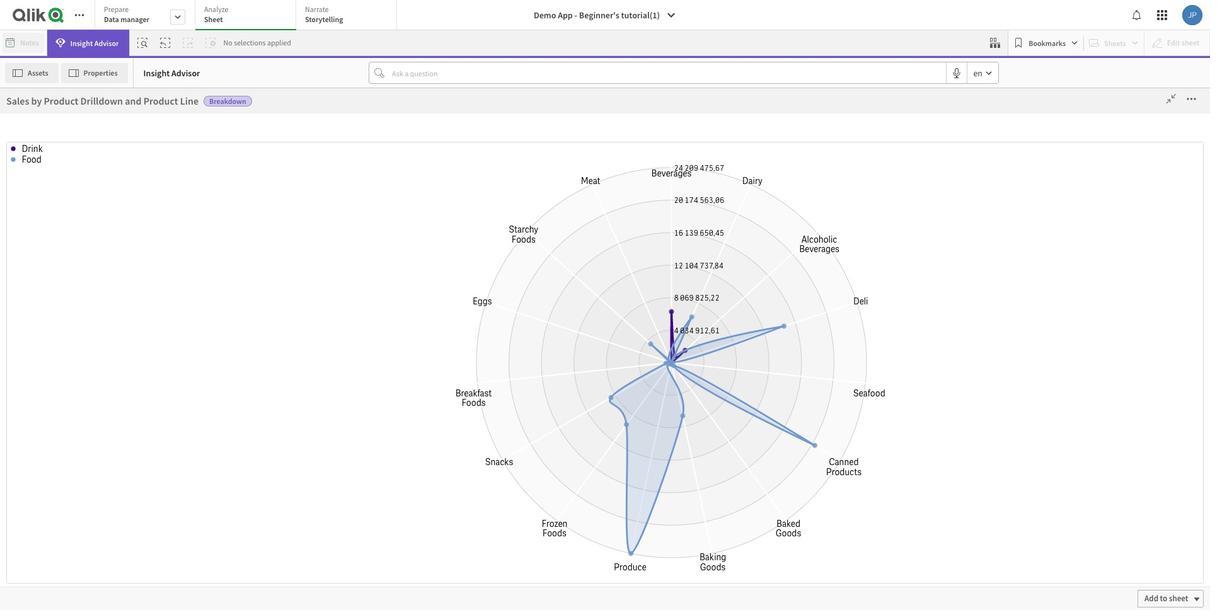 Task type: vqa. For each thing, say whether or not it's contained in the screenshot.
'Cases' within the open cases vs duration * bubble size represents number of high priority open cases
no



Task type: locate. For each thing, give the bounding box(es) containing it.
selections inside clear your selections by selecting the
[[684, 497, 746, 516]]

and inside icon in the top right and selecting the sheet that you want to explore.
[[711, 458, 734, 477]]

to right year on the right bottom of the page
[[664, 509, 670, 518]]

advisor up auto-
[[171, 67, 200, 78]]

to inside 'now that you see how qlik sense connects all of your data, go ahead and explore this sheet by making selections in the filters above. clicking in charts is another way to make selections so give that a try too!'
[[697, 248, 710, 266]]

0 horizontal spatial margin
[[658, 88, 690, 101]]

breakdown up making
[[649, 199, 686, 208]]

breakdown for line
[[209, 96, 246, 106]]

app
[[558, 9, 573, 21]]

1 vertical spatial explore
[[697, 306, 743, 324]]

1 horizontal spatial margin
[[838, 507, 868, 519]]

your right clear
[[655, 497, 682, 516]]

1 horizontal spatial your
[[710, 170, 737, 188]]

insight inside dropdown button
[[70, 38, 93, 48]]

insight advisor down data
[[70, 38, 119, 48]]

by up "icon."
[[749, 497, 763, 516]]

exit full screen image
[[1161, 93, 1181, 105]]

italic image
[[66, 93, 73, 100]]

invoice left date
[[528, 507, 560, 519]]

fields button
[[0, 88, 64, 127], [1, 88, 64, 127]]

group inside application
[[1187, 137, 1210, 151]]

invoice
[[1100, 137, 1134, 151], [528, 507, 560, 519]]

navigate down the navigate from sheet to sheet using the
[[655, 417, 708, 435]]

add up date
[[679, 461, 693, 472]]

1 fields button from the left
[[0, 88, 64, 127]]

sheets
[[620, 345, 662, 363]]

in inside icon in the top right and selecting the sheet that you want to explore.
[[620, 458, 631, 477]]

1 horizontal spatial invoice
[[1100, 137, 1134, 151]]

manager
[[120, 14, 149, 24]]

the down date
[[678, 520, 698, 538]]

advisor
[[94, 38, 119, 48], [171, 67, 200, 78]]

now
[[620, 151, 649, 169]]

analysis
[[223, 102, 258, 115]]

explore up with at the bottom right of the page
[[697, 306, 743, 324]]

another
[[620, 248, 667, 266]]

top up icon
[[796, 398, 817, 416]]

1 vertical spatial margin
[[838, 507, 868, 519]]

values
[[1159, 586, 1182, 597]]

add right "or" at the right bottom
[[1145, 593, 1158, 604]]

1 vertical spatial your
[[655, 497, 682, 516]]

to inside continue to explore this app by interacting with the rest of the sheets
[[681, 306, 694, 324]]

1 horizontal spatial top
[[796, 398, 817, 416]]

selecting
[[637, 439, 692, 457], [737, 458, 792, 477], [620, 520, 675, 538]]

to up try
[[697, 248, 710, 266]]

this down 'data,' on the top of the page
[[732, 189, 755, 208]]

the right the using
[[656, 398, 676, 416]]

sheet up clear
[[620, 478, 654, 496]]

add to sheet button right negative
[[1138, 590, 1204, 608]]

a inside 'now that you see how qlik sense connects all of your data, go ahead and explore this sheet by making selections in the filters above. clicking in charts is another way to make selections so give that a try too!'
[[692, 267, 699, 285]]

margin left the "(%)"
[[838, 507, 868, 519]]

date
[[672, 509, 686, 518]]

per
[[1083, 137, 1098, 151]]

using
[[620, 398, 653, 416]]

add to sheet right "or" at the right bottom
[[1145, 593, 1188, 604]]

1 vertical spatial invoice
[[528, 507, 560, 519]]

try
[[702, 267, 719, 285]]

that inside application
[[1184, 586, 1199, 597]]

cancel button
[[996, 98, 1043, 118]]

comparison of margin (%) and sales for product drilldown
[[773, 507, 1024, 519]]

0 horizontal spatial your
[[655, 497, 682, 516]]

application
[[0, 0, 1210, 610], [611, 131, 830, 604]]

of right all
[[695, 170, 708, 188]]

invoice right per
[[1100, 137, 1134, 151]]

1 horizontal spatial a
[[726, 417, 733, 435]]

navigate from sheet to sheet using the
[[620, 378, 793, 416]]

sales down ask a question text field
[[612, 88, 637, 101]]

* the data set contains negative or zero values that can
[[1017, 586, 1210, 597]]

sheet left can in the bottom of the page
[[1169, 593, 1188, 604]]

average sales per invoice by product group application
[[1010, 131, 1210, 343]]

demo
[[534, 9, 556, 21]]

that down way
[[665, 267, 690, 285]]

average
[[1017, 137, 1054, 151]]

to up icons
[[744, 378, 756, 397]]

1 vertical spatial you
[[684, 478, 706, 496]]

by down sense
[[798, 197, 808, 209]]

1 horizontal spatial sales by product drilldown and product line
[[773, 197, 965, 209]]

1 horizontal spatial line
[[946, 197, 965, 209]]

by
[[692, 88, 703, 101], [31, 95, 42, 107], [1136, 137, 1146, 151], [794, 189, 809, 208], [550, 197, 561, 209], [798, 197, 808, 209], [799, 306, 814, 324], [620, 439, 635, 457], [749, 497, 763, 516], [516, 507, 526, 519]]

1 horizontal spatial insight advisor
[[143, 67, 200, 78]]

ahead
[[620, 189, 657, 208]]

the inside 'now that you see how qlik sense connects all of your data, go ahead and explore this sheet by making selections in the filters above. clicking in charts is another way to make selections so give that a try too!'
[[746, 209, 766, 227]]

data
[[1037, 586, 1054, 597]]

0 vertical spatial margin
[[658, 88, 690, 101]]

of right comparison
[[827, 507, 836, 519]]

add to sheet button
[[673, 458, 739, 476], [1138, 590, 1204, 608]]

navigate up the using
[[620, 378, 673, 397]]

0 horizontal spatial add
[[679, 461, 693, 472]]

to
[[697, 248, 710, 266], [681, 306, 694, 324], [744, 378, 756, 397], [711, 417, 724, 435], [695, 461, 702, 472], [742, 478, 754, 496], [664, 509, 670, 518], [1160, 593, 1167, 604]]

0 horizontal spatial a
[[692, 267, 699, 285]]

explore.
[[757, 478, 805, 496]]

go
[[773, 170, 789, 188]]

back image
[[10, 66, 20, 76]]

bold image
[[48, 93, 55, 100]]

0 vertical spatial you
[[679, 151, 701, 169]]

sheet
[[758, 189, 792, 208], [707, 378, 741, 397], [759, 378, 793, 397], [786, 417, 819, 435], [704, 461, 723, 472], [620, 478, 654, 496], [1169, 593, 1188, 604]]

way
[[670, 248, 694, 266]]

selecting down year on the right bottom of the page
[[620, 520, 675, 538]]

0 vertical spatial this
[[732, 189, 755, 208]]

demo app - beginner's tutorial(1) button
[[526, 5, 684, 25]]

0 horizontal spatial add to sheet button
[[673, 458, 739, 476]]

to inside icon in the top right and selecting the sheet that you want to explore.
[[742, 478, 754, 496]]

tab list
[[95, 0, 401, 32]]

selections
[[234, 38, 266, 47], [668, 209, 729, 227], [748, 248, 809, 266], [684, 497, 746, 516]]

1 vertical spatial this
[[746, 306, 770, 324]]

add to sheet up want
[[679, 461, 723, 472]]

sales left per
[[1056, 137, 1081, 151]]

no
[[223, 38, 232, 47]]

group
[[744, 88, 772, 101], [1187, 137, 1210, 151]]

1 vertical spatial @
[[10, 153, 18, 164]]

negative
[[1101, 586, 1131, 597]]

insight down step back image
[[143, 67, 170, 78]]

@ left items
[[10, 153, 18, 164]]

0 vertical spatial insight
[[70, 38, 93, 48]]

advisor down data
[[94, 38, 119, 48]]

0 vertical spatial group
[[744, 88, 772, 101]]

1 vertical spatial add to sheet button
[[1138, 590, 1204, 608]]

selections down want
[[684, 497, 746, 516]]

0 horizontal spatial breakdown
[[209, 96, 246, 106]]

applied
[[267, 38, 291, 47]]

a down icons
[[726, 417, 733, 435]]

2 vertical spatial selecting
[[620, 520, 675, 538]]

by up filters
[[794, 189, 809, 208]]

continue to explore this app by interacting with the rest of the sheets
[[620, 306, 814, 363]]

0 vertical spatial sales by product drilldown and product line
[[6, 95, 199, 107]]

product
[[705, 88, 742, 101], [44, 95, 78, 107], [144, 95, 178, 107], [1148, 137, 1185, 151], [563, 197, 597, 209], [810, 197, 845, 209], [910, 197, 944, 209], [627, 507, 662, 519], [945, 507, 979, 519]]

0 vertical spatial navigate
[[620, 378, 673, 397]]

navigate inside the navigate from sheet to sheet using the
[[620, 378, 673, 397]]

top
[[796, 398, 817, 416], [657, 458, 677, 477]]

sales and margin by product group
[[612, 88, 772, 101]]

the down icon
[[794, 458, 814, 477]]

of down app
[[775, 325, 789, 344]]

in up make
[[714, 228, 725, 247]]

by right app
[[799, 306, 814, 324]]

margin for by
[[658, 88, 690, 101]]

you up all
[[679, 151, 701, 169]]

1 vertical spatial a
[[726, 417, 733, 435]]

0 vertical spatial top
[[796, 398, 817, 416]]

in up clear
[[620, 458, 631, 477]]

james peterson image
[[1182, 5, 1203, 25]]

insight advisor inside insight advisor dropdown button
[[70, 38, 119, 48]]

sheet up icon
[[786, 417, 819, 435]]

you inside 'now that you see how qlik sense connects all of your data, go ahead and explore this sheet by making selections in the filters above. clicking in charts is another way to make selections so give that a try too!'
[[679, 151, 701, 169]]

1 horizontal spatial breakdown
[[649, 199, 686, 208]]

above.
[[620, 228, 660, 247]]

explore inside 'now that you see how qlik sense connects all of your data, go ahead and explore this sheet by making selections in the filters above. clicking in charts is another way to make selections so give that a try too!'
[[685, 189, 730, 208]]

1 vertical spatial navigate
[[655, 417, 708, 435]]

1 vertical spatial advisor
[[171, 67, 200, 78]]

the up charts
[[746, 209, 766, 227]]

sheet down go
[[758, 189, 792, 208]]

0 vertical spatial line
[[180, 95, 199, 107]]

a inside in the top right. navigate to a specific sheet by selecting the
[[726, 417, 733, 435]]

details image
[[529, 61, 554, 81]]

your inside 'now that you see how qlik sense connects all of your data, go ahead and explore this sheet by making selections in the filters above. clicking in charts is another way to make selections so give that a try too!'
[[710, 170, 737, 188]]

invoice inside average sales per invoice by product group application
[[1100, 137, 1134, 151]]

margin down ask a question text field
[[658, 88, 690, 101]]

give
[[637, 267, 662, 285]]

clear your selections by selecting the
[[620, 497, 763, 538]]

breakdown down no
[[209, 96, 246, 106]]

the up 'specific'
[[773, 398, 793, 416]]

sales up fields
[[6, 95, 29, 107]]

0 vertical spatial insight advisor
[[70, 38, 119, 48]]

selecting up right
[[637, 439, 692, 457]]

0 vertical spatial @
[[41, 64, 51, 78]]

in up 'specific'
[[760, 398, 771, 416]]

-
[[574, 9, 577, 21]]

sheet inside 'now that you see how qlik sense connects all of your data, go ahead and explore this sheet by making selections in the filters above. clicking in charts is another way to make selections so give that a try too!'
[[758, 189, 792, 208]]

0 vertical spatial selecting
[[637, 439, 692, 457]]

Note title text field
[[10, 122, 594, 143]]

connects
[[620, 170, 676, 188]]

selecting up explore.
[[737, 458, 792, 477]]

beginner's
[[579, 9, 619, 21]]

by inside average sales per invoice by product group application
[[1136, 137, 1146, 151]]

insight up toggle formatting element
[[70, 38, 93, 48]]

0 vertical spatial advisor
[[94, 38, 119, 48]]

1 horizontal spatial @
[[41, 64, 51, 78]]

0 horizontal spatial top
[[657, 458, 677, 477]]

0 vertical spatial add to sheet
[[679, 461, 723, 472]]

0 horizontal spatial @
[[10, 153, 18, 164]]

0 horizontal spatial insight advisor
[[70, 38, 119, 48]]

making
[[620, 209, 665, 227]]

0 horizontal spatial advisor
[[94, 38, 119, 48]]

1 vertical spatial add
[[1145, 593, 1158, 604]]

1 vertical spatial top
[[657, 458, 677, 477]]

Ask a question text field
[[389, 63, 946, 83]]

items
[[35, 152, 54, 161]]

a left try
[[692, 267, 699, 285]]

toggle formatting image
[[66, 66, 76, 76]]

filters
[[768, 209, 803, 227]]

0 horizontal spatial insight
[[70, 38, 93, 48]]

make
[[713, 248, 745, 266]]

that up year to date
[[657, 478, 681, 496]]

explore down all
[[685, 189, 730, 208]]

1 vertical spatial breakdown
[[649, 199, 686, 208]]

0 horizontal spatial sales by product drilldown and product line
[[6, 95, 199, 107]]

contains
[[1068, 586, 1099, 597]]

storytelling
[[305, 14, 343, 24]]

assets button
[[5, 63, 58, 83]]

clear
[[620, 497, 652, 516]]

1 horizontal spatial group
[[1187, 137, 1210, 151]]

1 vertical spatial selecting
[[737, 458, 792, 477]]

0 vertical spatial your
[[710, 170, 737, 188]]

or
[[1133, 586, 1141, 597]]

1 horizontal spatial advisor
[[171, 67, 200, 78]]

0 vertical spatial explore
[[685, 189, 730, 208]]

advisor inside dropdown button
[[94, 38, 119, 48]]

insight advisor down step back image
[[143, 67, 200, 78]]

to down the navigate from sheet to sheet using the
[[711, 417, 724, 435]]

0 horizontal spatial group
[[744, 88, 772, 101]]

by down right.
[[620, 439, 635, 457]]

right.
[[620, 417, 652, 435]]

the
[[1022, 586, 1035, 597]]

menu
[[65, 387, 180, 610]]

by right per
[[1136, 137, 1146, 151]]

@ left toggle formatting icon
[[41, 64, 51, 78]]

and inside 'now that you see how qlik sense connects all of your data, go ahead and explore this sheet by making selections in the filters above. clicking in charts is another way to make selections so give that a try too!'
[[660, 189, 682, 208]]

interacting
[[620, 325, 689, 344]]

your inside clear your selections by selecting the
[[655, 497, 682, 516]]

1 horizontal spatial add to sheet
[[1145, 593, 1188, 604]]

how
[[727, 151, 754, 169]]

auto-
[[200, 102, 223, 115]]

insight advisor
[[70, 38, 119, 48], [143, 67, 200, 78]]

0 vertical spatial invoice
[[1100, 137, 1134, 151]]

the inside the navigate from sheet to sheet using the
[[656, 398, 676, 416]]

1 vertical spatial add to sheet
[[1145, 593, 1188, 604]]

this up rest
[[746, 306, 770, 324]]

tab list containing prepare
[[95, 0, 401, 32]]

sheet up icons
[[707, 378, 741, 397]]

1 vertical spatial sales by product drilldown and product line
[[773, 197, 965, 209]]

this
[[732, 189, 755, 208], [746, 306, 770, 324]]

0 vertical spatial breakdown
[[209, 96, 246, 106]]

top left right
[[657, 458, 677, 477]]

to right want
[[742, 478, 754, 496]]

in
[[732, 209, 743, 227], [714, 228, 725, 247], [760, 398, 771, 416], [620, 458, 631, 477]]

1 vertical spatial group
[[1187, 137, 1210, 151]]

charts
[[728, 228, 767, 247]]

sheet inside in the top right. navigate to a specific sheet by selecting the
[[786, 417, 819, 435]]

help image
[[1196, 156, 1204, 164]]

the down app
[[791, 325, 813, 344]]

that left can in the bottom of the page
[[1184, 586, 1199, 597]]

you down right
[[684, 478, 706, 496]]

a
[[692, 267, 699, 285], [726, 417, 733, 435]]

of right #
[[502, 197, 511, 209]]

insight
[[70, 38, 93, 48], [143, 67, 170, 78]]

top inside icon in the top right and selecting the sheet that you want to explore.
[[657, 458, 677, 477]]

in the top right. navigate to a specific sheet by selecting the
[[620, 398, 819, 457]]

to up with at the bottom right of the page
[[681, 306, 694, 324]]

selecting inside icon in the top right and selecting the sheet that you want to explore.
[[737, 458, 792, 477]]

1 horizontal spatial insight
[[143, 67, 170, 78]]

1 vertical spatial insight
[[143, 67, 170, 78]]

0 vertical spatial a
[[692, 267, 699, 285]]

your down see
[[710, 170, 737, 188]]

add to sheet button up want
[[673, 458, 739, 476]]

icons
[[724, 398, 757, 416]]

0 horizontal spatial invoice
[[528, 507, 560, 519]]



Task type: describe. For each thing, give the bounding box(es) containing it.
smart search image
[[138, 38, 148, 48]]

margin for (%)
[[838, 507, 868, 519]]

to right zero
[[1160, 593, 1167, 604]]

1 vertical spatial line
[[946, 197, 965, 209]]

move image
[[1191, 268, 1204, 279]]

more image
[[1181, 93, 1202, 105]]

#
[[495, 197, 500, 209]]

master items
[[12, 152, 54, 161]]

so
[[620, 267, 635, 285]]

fields
[[23, 111, 42, 120]]

0 horizontal spatial add to sheet
[[679, 461, 723, 472]]

0 horizontal spatial line
[[180, 95, 199, 107]]

by down ask a question text field
[[692, 88, 703, 101]]

0 vertical spatial add
[[679, 461, 693, 472]]

1 horizontal spatial add to sheet button
[[1138, 590, 1204, 608]]

sales down go
[[773, 197, 796, 209]]

breakdown for and
[[649, 199, 686, 208]]

zero
[[1142, 586, 1157, 597]]

average sales per invoice by product group
[[1017, 137, 1210, 151]]

by right cost
[[516, 507, 526, 519]]

from
[[676, 378, 705, 397]]

sheet up 'specific'
[[759, 378, 793, 397]]

move image
[[1191, 236, 1204, 246]]

step back image
[[160, 38, 170, 48]]

(ytd)
[[584, 507, 607, 519]]

can
[[1201, 586, 1210, 597]]

*
[[1017, 586, 1021, 597]]

comparison
[[773, 507, 825, 519]]

that inside icon in the top right and selecting the sheet that you want to explore.
[[657, 478, 681, 496]]

icon.
[[726, 520, 755, 538]]

too!
[[722, 267, 746, 285]]

product inside application
[[1148, 137, 1185, 151]]

explore inside continue to explore this app by interacting with the rest of the sheets
[[697, 306, 743, 324]]

properties button
[[61, 63, 128, 83]]

data,
[[740, 170, 770, 188]]

selections down 'is'
[[748, 248, 809, 266]]

to inside the navigate from sheet to sheet using the
[[744, 378, 756, 397]]

continue
[[620, 306, 678, 324]]

analyze
[[204, 4, 228, 14]]

year
[[648, 509, 662, 518]]

by inside clear your selections by selecting the
[[749, 497, 763, 516]]

by right invoices
[[550, 197, 561, 209]]

cost by invoice date (ytd) and product drilldown
[[495, 507, 706, 519]]

navigate inside in the top right. navigate to a specific sheet by selecting the
[[655, 417, 708, 435]]

sheet inside icon in the top right and selecting the sheet that you want to explore.
[[620, 478, 654, 496]]

product treemap * the data set contains negative or zero values that cannot be shown in this chart. application
[[1010, 348, 1210, 604]]

data
[[104, 14, 119, 24]]

by inside continue to explore this app by interacting with the rest of the sheets
[[799, 306, 814, 324]]

to inside in the top right. navigate to a specific sheet by selecting the
[[711, 417, 724, 435]]

collapse element
[[554, 61, 579, 81]]

in up charts
[[732, 209, 743, 227]]

2 master items button from the left
[[1, 129, 64, 168]]

selecting inside in the top right. navigate to a specific sheet by selecting the
[[637, 439, 692, 457]]

sheet
[[204, 14, 223, 24]]

en button
[[968, 62, 998, 83]]

to down in the top right. navigate to a specific sheet by selecting the
[[695, 461, 702, 472]]

(%)
[[870, 507, 885, 519]]

that up the connects
[[652, 151, 676, 169]]

sense
[[783, 151, 820, 169]]

prepare
[[104, 4, 129, 14]]

this inside continue to explore this app by interacting with the rest of the sheets
[[746, 306, 770, 324]]

icon in the top right and selecting the sheet that you want to explore.
[[620, 439, 817, 496]]

@ button
[[36, 61, 56, 81]]

sales inside application
[[1056, 137, 1081, 151]]

@ inside button
[[41, 64, 51, 78]]

you inside icon in the top right and selecting the sheet that you want to explore.
[[684, 478, 706, 496]]

rest
[[748, 325, 772, 344]]

with
[[692, 325, 721, 344]]

the inside clear your selections by selecting the
[[678, 520, 698, 538]]

cost
[[495, 507, 514, 519]]

see
[[704, 151, 724, 169]]

by inside in the top right. navigate to a specific sheet by selecting the
[[620, 439, 635, 457]]

narrate storytelling
[[305, 4, 343, 24]]

toggle formatting element
[[61, 61, 86, 81]]

for
[[930, 507, 943, 519]]

set
[[1055, 586, 1066, 597]]

Search assets text field
[[65, 89, 190, 112]]

bookmarks
[[1029, 38, 1066, 48]]

sheet up want
[[704, 461, 723, 472]]

all
[[679, 170, 693, 188]]

underline image
[[83, 93, 91, 100]]

specific
[[736, 417, 783, 435]]

date
[[562, 507, 582, 519]]

1 master items button from the left
[[0, 129, 64, 168]]

1 horizontal spatial add
[[1145, 593, 1158, 604]]

in inside in the top right. navigate to a specific sheet by selecting the
[[760, 398, 771, 416]]

prepare data manager
[[104, 4, 149, 24]]

the up right
[[695, 439, 715, 457]]

by up fields
[[31, 95, 42, 107]]

now that you see how qlik sense connects all of your data, go ahead and explore this sheet by making selections in the filters above. clicking in charts is another way to make selections so give that a try too!
[[620, 151, 820, 285]]

# of invoices by product drilldown and manager
[[495, 197, 700, 209]]

narrate
[[305, 4, 329, 14]]

sales left 'for'
[[905, 507, 928, 519]]

want
[[708, 478, 739, 496]]

selecting inside clear your selections by selecting the
[[620, 520, 675, 538]]

2 fields button from the left
[[1, 88, 64, 127]]

tutorial(1)
[[621, 9, 660, 21]]

right
[[680, 458, 709, 477]]

en
[[973, 67, 983, 78]]

invoices
[[513, 197, 548, 209]]

the left rest
[[724, 325, 745, 344]]

selections up clicking
[[668, 209, 729, 227]]

assets
[[28, 68, 48, 77]]

this inside 'now that you see how qlik sense connects all of your data, go ahead and explore this sheet by making selections in the filters above. clicking in charts is another way to make selections so give that a try too!'
[[732, 189, 755, 208]]

manager
[[662, 197, 700, 209]]

the up clear
[[634, 458, 654, 477]]

.
[[662, 345, 665, 363]]

of inside 'now that you see how qlik sense connects all of your data, go ahead and explore this sheet by making selections in the filters above. clicking in charts is another way to make selections so give that a try too!'
[[695, 170, 708, 188]]

bookmarks button
[[1011, 33, 1081, 53]]

year to date
[[648, 509, 686, 518]]

demo app - beginner's tutorial(1)
[[534, 9, 660, 21]]

top inside in the top right. navigate to a specific sheet by selecting the
[[796, 398, 817, 416]]

by inside 'now that you see how qlik sense connects all of your data, go ahead and explore this sheet by making selections in the filters above. clicking in charts is another way to make selections so give that a try too!'
[[794, 189, 809, 208]]

0 vertical spatial add to sheet button
[[673, 458, 739, 476]]

no selections applied
[[223, 38, 291, 47]]

Note Body text field
[[10, 143, 594, 497]]

qlik
[[756, 151, 781, 169]]

cancel
[[1007, 103, 1032, 114]]

of inside continue to explore this app by interacting with the rest of the sheets
[[775, 325, 789, 344]]

auto-analysis
[[200, 102, 258, 115]]

@ inside text box
[[10, 153, 18, 164]]

1 vertical spatial insight advisor
[[143, 67, 200, 78]]

insight advisor button
[[47, 30, 129, 56]]

app
[[773, 306, 796, 324]]

icon
[[791, 439, 817, 457]]

selections tool image
[[990, 38, 1000, 48]]

is
[[770, 228, 780, 247]]

selections right no
[[234, 38, 266, 47]]

clicking
[[663, 228, 712, 247]]



